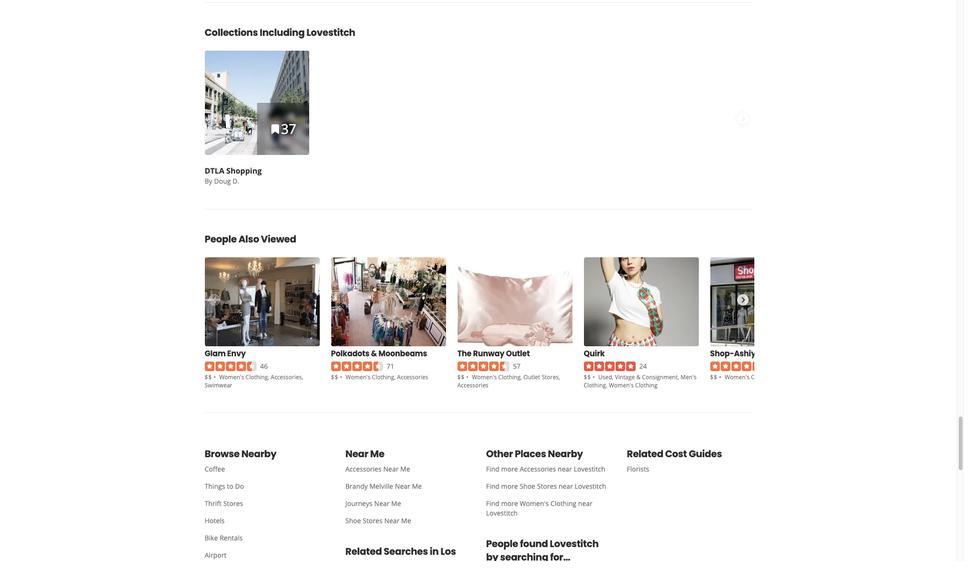 Task type: vqa. For each thing, say whether or not it's contained in the screenshot.
leftmost "your"
no



Task type: describe. For each thing, give the bounding box(es) containing it.
runway
[[473, 349, 505, 360]]

more for accessories
[[502, 465, 518, 474]]

shoe stores near me
[[346, 517, 411, 526]]

24
[[640, 362, 647, 371]]

find for find more women's clothing near lovestitch
[[486, 500, 500, 509]]

accessories inside women's clothing , outlet stores , accessories
[[458, 382, 489, 390]]

glam envy link
[[205, 349, 246, 360]]

d.
[[233, 177, 239, 186]]

near inside shoe stores near me link
[[385, 517, 400, 526]]

brandy melville near me link
[[338, 479, 471, 496]]

polkadots
[[331, 349, 370, 360]]

& inside the categories element
[[637, 374, 641, 382]]

$$ for shop-ashiya
[[711, 374, 718, 382]]

women's clothing , accessories , swimwear
[[205, 374, 303, 390]]

2 nearby from the left
[[548, 448, 583, 461]]

women's down shop-ashiya link
[[725, 374, 750, 382]]

glam envy
[[205, 349, 246, 360]]

outlet inside women's clothing , outlet stores , accessories
[[524, 374, 541, 382]]

women's clothing , accessories
[[346, 374, 428, 382]]

the runway outlet
[[458, 349, 530, 360]]

shoe stores near me link
[[338, 513, 471, 530]]

thrift
[[205, 500, 222, 509]]

airport link
[[197, 548, 330, 562]]

cost
[[666, 448, 687, 461]]

women's inside women's clothing , accessories , swimwear
[[219, 374, 244, 382]]

thrift stores
[[205, 500, 243, 509]]

journeys near me
[[346, 500, 401, 509]]

accessories near me link
[[338, 461, 471, 479]]

$$ for quirk
[[584, 374, 592, 382]]

in
[[430, 546, 439, 559]]

find more accessories near lovestitch
[[486, 465, 606, 474]]

clothing inside women's clothing , outlet stores , accessories
[[499, 374, 521, 382]]

find more women's clothing near lovestitch
[[486, 500, 593, 518]]

used,
[[599, 374, 614, 382]]

glam
[[205, 349, 226, 360]]

people found lovestitch by searching for…
[[486, 538, 599, 562]]

me down brandy melville near me link
[[392, 500, 401, 509]]

71
[[387, 362, 394, 371]]

thrift stores link
[[197, 496, 330, 513]]

quirk
[[584, 349, 605, 360]]

clothing down ashiya
[[752, 374, 774, 382]]

related cost guides florists
[[627, 448, 722, 474]]

categories element for envy
[[205, 373, 303, 390]]

los
[[441, 546, 456, 559]]

also
[[239, 233, 259, 246]]

me up brandy melville near me link
[[401, 465, 410, 474]]

dtla shopping image
[[205, 51, 309, 155]]

do
[[235, 482, 244, 492]]

hotels link
[[197, 513, 330, 530]]

next image
[[738, 113, 748, 124]]

browse
[[205, 448, 240, 461]]

24 save v2 image
[[270, 124, 281, 135]]

shoe inside find more shoe stores near lovestitch link
[[520, 482, 536, 492]]

more for women's
[[502, 500, 518, 509]]

men's
[[681, 374, 697, 382]]

categories element containing men's clothing
[[584, 373, 697, 390]]

4.5 star rating image for runway
[[458, 362, 509, 372]]

places
[[515, 448, 546, 461]]

lovestitch inside find more women's clothing near lovestitch
[[486, 509, 518, 518]]

clothing inside find more women's clothing near lovestitch
[[551, 500, 577, 509]]

1 horizontal spatial women's clothing
[[725, 374, 774, 382]]

people also viewed
[[205, 233, 296, 246]]

women's inside find more women's clothing near lovestitch
[[520, 500, 549, 509]]

1 nearby from the left
[[242, 448, 277, 461]]

browse nearby
[[205, 448, 277, 461]]

lovestitch inside people found lovestitch by searching for…
[[550, 538, 599, 551]]

bike
[[205, 534, 218, 543]]

people for people also viewed
[[205, 233, 237, 246]]

women's down 5 star rating image
[[609, 382, 634, 390]]

find more accessories near lovestitch link
[[479, 461, 613, 479]]

hotels
[[205, 517, 225, 526]]

next image
[[738, 295, 748, 306]]

other places nearby
[[486, 448, 583, 461]]

things to do
[[205, 482, 244, 492]]

journeys
[[346, 500, 373, 509]]

0 horizontal spatial women's clothing
[[609, 382, 658, 390]]

collections including lovestitch
[[205, 26, 356, 39]]

shop-ashiya
[[711, 349, 761, 360]]

other
[[486, 448, 513, 461]]

shoe inside shoe stores near me link
[[346, 517, 361, 526]]

find more women's clothing near lovestitch link
[[479, 496, 620, 523]]

quirk link
[[584, 349, 605, 360]]

women's inside women's clothing , outlet stores , accessories
[[472, 374, 497, 382]]

brandy
[[346, 482, 368, 492]]

me down accessories near me link on the bottom
[[412, 482, 422, 492]]

collections
[[205, 26, 258, 39]]

melville
[[370, 482, 394, 492]]

near inside accessories near me link
[[384, 465, 399, 474]]



Task type: locate. For each thing, give the bounding box(es) containing it.
4.5 star rating image for envy
[[205, 362, 257, 372]]

swimwear
[[205, 382, 232, 390]]

$$ down shop-
[[711, 374, 718, 382]]

people left found
[[486, 538, 519, 551]]

people inside people found lovestitch by searching for…
[[486, 538, 519, 551]]

women's
[[219, 374, 244, 382], [346, 374, 371, 382], [472, 374, 497, 382], [725, 374, 750, 382], [609, 382, 634, 390], [520, 500, 549, 509]]

0 vertical spatial find
[[486, 465, 500, 474]]

3 more from the top
[[502, 500, 518, 509]]

clothing inside women's clothing , accessories , swimwear
[[246, 374, 268, 382]]

& right polkadots
[[371, 349, 377, 360]]

37
[[281, 120, 297, 138]]

shop-ashiya link
[[711, 349, 761, 360]]

1 vertical spatial near
[[559, 482, 573, 492]]

2 categories element from the left
[[346, 373, 428, 382]]

find more shoe stores near lovestitch
[[486, 482, 607, 492]]

related up florists
[[627, 448, 664, 461]]

by
[[486, 551, 499, 562]]

near down melville
[[375, 500, 390, 509]]

shoe down find more accessories near lovestitch link
[[520, 482, 536, 492]]

2 4.5 star rating image from the left
[[331, 362, 383, 372]]

used, vintage & consignment ,
[[599, 374, 681, 382]]

1 vertical spatial outlet
[[524, 374, 541, 382]]

near
[[558, 465, 572, 474], [559, 482, 573, 492], [579, 500, 593, 509]]

4.5 star rating image for &
[[331, 362, 383, 372]]

rentals
[[220, 534, 243, 543]]

me up accessories near me
[[370, 448, 385, 461]]

previous image for collections
[[209, 113, 219, 124]]

men's clothing
[[584, 374, 697, 390]]

categories element for &
[[346, 373, 428, 382]]

near up "brandy melville near me"
[[384, 465, 399, 474]]

2 vertical spatial find
[[486, 500, 500, 509]]

57
[[513, 362, 521, 371]]

things
[[205, 482, 225, 492]]

find for find more accessories near lovestitch
[[486, 465, 500, 474]]

near down accessories near me link on the bottom
[[395, 482, 411, 492]]

polkadots & moonbeams link
[[331, 349, 427, 360]]

4 4.5 star rating image from the left
[[711, 362, 762, 372]]

related for related cost guides florists
[[627, 448, 664, 461]]

find for find more shoe stores near lovestitch
[[486, 482, 500, 492]]

near for stores
[[559, 482, 573, 492]]

women's clothing , outlet stores , accessories
[[458, 374, 560, 390]]

0 vertical spatial more
[[502, 465, 518, 474]]

0 vertical spatial previous image
[[209, 113, 219, 124]]

including
[[260, 26, 305, 39]]

near inside brandy melville near me link
[[395, 482, 411, 492]]

clothing down 57 on the right
[[499, 374, 521, 382]]

1 categories element from the left
[[205, 373, 303, 390]]

people left also
[[205, 233, 237, 246]]

near up accessories near me
[[346, 448, 369, 461]]

journeys near me link
[[338, 496, 471, 513]]

& inside polkadots & moonbeams link
[[371, 349, 377, 360]]

florists
[[627, 465, 650, 474]]

0 horizontal spatial people
[[205, 233, 237, 246]]

ashiya
[[735, 349, 761, 360]]

find more shoe stores near lovestitch link
[[479, 479, 614, 496]]

searches
[[384, 546, 428, 559]]

related left ca at the left
[[346, 546, 382, 559]]

0 vertical spatial near
[[558, 465, 572, 474]]

1 horizontal spatial people
[[486, 538, 519, 551]]

me down journeys near me link
[[402, 517, 411, 526]]

$$
[[205, 374, 212, 382], [331, 374, 339, 382], [458, 374, 465, 382], [584, 374, 592, 382], [711, 374, 718, 382]]

things to do link
[[197, 479, 330, 496]]

related inside related cost guides florists
[[627, 448, 664, 461]]

3 $$ from the left
[[458, 374, 465, 382]]

by
[[205, 177, 213, 186]]

categories element down 71
[[346, 373, 428, 382]]

4 categories element from the left
[[584, 373, 697, 390]]

0 vertical spatial &
[[371, 349, 377, 360]]

shop-
[[711, 349, 735, 360]]

categories element containing women's clothing , accessories , swimwear
[[205, 373, 303, 390]]

1 horizontal spatial &
[[637, 374, 641, 382]]

4 $$ from the left
[[584, 374, 592, 382]]

for…
[[550, 551, 571, 562]]

more inside find more women's clothing near lovestitch
[[502, 500, 518, 509]]

1 vertical spatial find
[[486, 482, 500, 492]]

nearby up things to do link
[[242, 448, 277, 461]]

women's down polkadots
[[346, 374, 371, 382]]

angeles,
[[346, 559, 387, 562]]

near inside journeys near me link
[[375, 500, 390, 509]]

categories element down 57 on the right
[[458, 373, 560, 390]]

2 vertical spatial more
[[502, 500, 518, 509]]

1 vertical spatial more
[[502, 482, 518, 492]]

1 vertical spatial previous image
[[209, 295, 219, 306]]

found
[[520, 538, 548, 551]]

outlet down the runway outlet link
[[524, 374, 541, 382]]

clothing down 5 star rating image
[[584, 382, 606, 390]]

0 horizontal spatial nearby
[[242, 448, 277, 461]]

searching
[[500, 551, 549, 562]]

dtla shopping by doug d.
[[205, 166, 262, 186]]

5 star rating image
[[584, 362, 636, 372]]

categories element containing women's clothing , outlet stores , accessories
[[458, 373, 560, 390]]

shopping
[[227, 166, 262, 176]]

airport
[[205, 551, 227, 561]]

more for shoe
[[502, 482, 518, 492]]

to
[[227, 482, 233, 492]]

previous image
[[209, 113, 219, 124], [209, 295, 219, 306]]

$$ down glam
[[205, 374, 212, 382]]

nearby up "find more accessories near lovestitch"
[[548, 448, 583, 461]]

46
[[260, 362, 268, 371]]

near down find more shoe stores near lovestitch link
[[579, 500, 593, 509]]

1 find from the top
[[486, 465, 500, 474]]

outlet
[[506, 349, 530, 360], [524, 374, 541, 382]]

women's down runway
[[472, 374, 497, 382]]

people
[[205, 233, 237, 246], [486, 538, 519, 551]]

4.5 star rating image down polkadots
[[331, 362, 383, 372]]

0 vertical spatial people
[[205, 233, 237, 246]]

shoe down journeys
[[346, 517, 361, 526]]

4.5 star rating image down shop-ashiya link
[[711, 362, 762, 372]]

shoe
[[520, 482, 536, 492], [346, 517, 361, 526]]

related searches in los angeles, ca
[[346, 546, 456, 562]]

1 vertical spatial shoe
[[346, 517, 361, 526]]

women's clothing
[[725, 374, 774, 382], [609, 382, 658, 390]]

the runway outlet link
[[458, 349, 530, 360]]

nearby
[[242, 448, 277, 461], [548, 448, 583, 461]]

2 more from the top
[[502, 482, 518, 492]]

$$ for glam envy
[[205, 374, 212, 382]]

brandy melville near me
[[346, 482, 422, 492]]

women's down envy
[[219, 374, 244, 382]]

vintage
[[615, 374, 635, 382]]

people for people found lovestitch by searching for…
[[486, 538, 519, 551]]

women's clothing down 24
[[609, 382, 658, 390]]

related for related searches in los angeles, ca
[[346, 546, 382, 559]]

3 find from the top
[[486, 500, 500, 509]]

0 horizontal spatial &
[[371, 349, 377, 360]]

0 vertical spatial outlet
[[506, 349, 530, 360]]

0 horizontal spatial shoe
[[346, 517, 361, 526]]

0 vertical spatial related
[[627, 448, 664, 461]]

stores
[[542, 374, 559, 382], [537, 482, 557, 492], [223, 500, 243, 509], [363, 517, 383, 526]]

consignment
[[643, 374, 678, 382]]

4.5 star rating image down runway
[[458, 362, 509, 372]]

$$ down polkadots
[[331, 374, 339, 382]]

accessories
[[271, 374, 302, 382], [397, 374, 428, 382], [458, 382, 489, 390], [346, 465, 382, 474], [520, 465, 556, 474]]

$$ down the
[[458, 374, 465, 382]]

bike rentals
[[205, 534, 243, 543]]

coffee
[[205, 465, 225, 474]]

3 categories element from the left
[[458, 373, 560, 390]]

categories element down 24
[[584, 373, 697, 390]]

clothing down 24
[[636, 382, 658, 390]]

3 4.5 star rating image from the left
[[458, 362, 509, 372]]

envy
[[227, 349, 246, 360]]

1 horizontal spatial related
[[627, 448, 664, 461]]

,
[[268, 374, 269, 382], [302, 374, 303, 382], [394, 374, 396, 382], [521, 374, 522, 382], [559, 374, 560, 382], [678, 374, 680, 382], [606, 382, 609, 390]]

1 vertical spatial related
[[346, 546, 382, 559]]

coffee link
[[197, 461, 330, 479]]

women's clothing down ashiya
[[725, 374, 774, 382]]

1 vertical spatial &
[[637, 374, 641, 382]]

viewed
[[261, 233, 296, 246]]

women's down find more shoe stores near lovestitch link
[[520, 500, 549, 509]]

4.5 star rating image down glam envy link
[[205, 362, 257, 372]]

accessories inside women's clothing , accessories , swimwear
[[271, 374, 302, 382]]

1 more from the top
[[502, 465, 518, 474]]

stores inside women's clothing , outlet stores , accessories
[[542, 374, 559, 382]]

2 previous image from the top
[[209, 295, 219, 306]]

previous image for people
[[209, 295, 219, 306]]

near down journeys near me link
[[385, 517, 400, 526]]

0 vertical spatial shoe
[[520, 482, 536, 492]]

2 find from the top
[[486, 482, 500, 492]]

bike rentals link
[[197, 530, 330, 548]]

polkadots & moonbeams
[[331, 349, 427, 360]]

$$ for the runway outlet
[[458, 374, 465, 382]]

find inside find more women's clothing near lovestitch
[[486, 500, 500, 509]]

dtla
[[205, 166, 225, 176]]

categories element containing women's clothing
[[346, 373, 428, 382]]

the
[[458, 349, 472, 360]]

near me
[[346, 448, 385, 461]]

categories element for runway
[[458, 373, 560, 390]]

me
[[370, 448, 385, 461], [401, 465, 410, 474], [412, 482, 422, 492], [392, 500, 401, 509], [402, 517, 411, 526]]

2 vertical spatial near
[[579, 500, 593, 509]]

1 4.5 star rating image from the left
[[205, 362, 257, 372]]

near for clothing
[[579, 500, 593, 509]]

near up find more shoe stores near lovestitch in the right bottom of the page
[[558, 465, 572, 474]]

find
[[486, 465, 500, 474], [486, 482, 500, 492], [486, 500, 500, 509]]

1 horizontal spatial nearby
[[548, 448, 583, 461]]

1 $$ from the left
[[205, 374, 212, 382]]

accessories near me
[[346, 465, 410, 474]]

0 horizontal spatial related
[[346, 546, 382, 559]]

lovestitch
[[307, 26, 356, 39], [574, 465, 606, 474], [575, 482, 607, 492], [486, 509, 518, 518], [550, 538, 599, 551]]

outlet up 57 on the right
[[506, 349, 530, 360]]

4.5 star rating image
[[205, 362, 257, 372], [331, 362, 383, 372], [458, 362, 509, 372], [711, 362, 762, 372]]

5 $$ from the left
[[711, 374, 718, 382]]

related inside the related searches in los angeles, ca
[[346, 546, 382, 559]]

categories element down 46
[[205, 373, 303, 390]]

1 previous image from the top
[[209, 113, 219, 124]]

& down 24
[[637, 374, 641, 382]]

near inside find more women's clothing near lovestitch
[[579, 500, 593, 509]]

related
[[627, 448, 664, 461], [346, 546, 382, 559]]

ca
[[389, 559, 403, 562]]

1 vertical spatial people
[[486, 538, 519, 551]]

near down find more accessories near lovestitch link
[[559, 482, 573, 492]]

stores inside "link"
[[223, 500, 243, 509]]

$$ for polkadots & moonbeams
[[331, 374, 339, 382]]

clothing inside the men's clothing
[[584, 382, 606, 390]]

clothing down find more shoe stores near lovestitch link
[[551, 500, 577, 509]]

2 $$ from the left
[[331, 374, 339, 382]]

clothing down 71
[[372, 374, 394, 382]]

$$ left used,
[[584, 374, 592, 382]]

clothing down 46
[[246, 374, 268, 382]]

1 horizontal spatial shoe
[[520, 482, 536, 492]]

guides
[[689, 448, 722, 461]]

doug
[[214, 177, 231, 186]]

categories element
[[205, 373, 303, 390], [346, 373, 428, 382], [458, 373, 560, 390], [584, 373, 697, 390]]

florists link
[[620, 461, 753, 479]]



